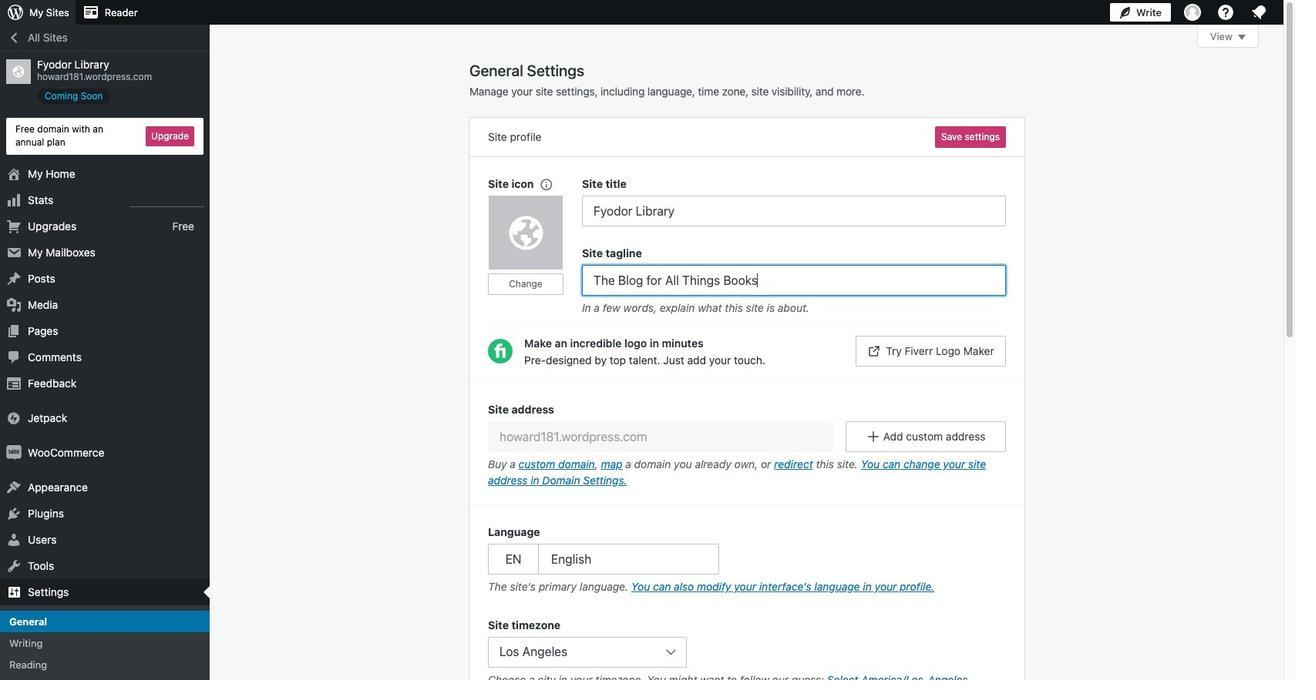 Task type: describe. For each thing, give the bounding box(es) containing it.
1 img image from the top
[[6, 411, 22, 426]]

closed image
[[1238, 35, 1246, 40]]

fiverr small logo image
[[488, 339, 513, 364]]

my profile image
[[1184, 4, 1201, 21]]

more information image
[[539, 177, 552, 191]]



Task type: locate. For each thing, give the bounding box(es) containing it.
img image
[[6, 411, 22, 426], [6, 445, 22, 461]]

None text field
[[582, 196, 1006, 227], [582, 265, 1006, 296], [582, 196, 1006, 227], [582, 265, 1006, 296]]

1 vertical spatial img image
[[6, 445, 22, 461]]

2 img image from the top
[[6, 445, 22, 461]]

manage your notifications image
[[1250, 3, 1268, 22]]

main content
[[469, 25, 1259, 681]]

None text field
[[488, 422, 834, 453]]

group
[[488, 176, 582, 320], [582, 176, 1006, 227], [582, 245, 1006, 320], [469, 382, 1025, 506], [488, 524, 1006, 599], [488, 617, 1006, 681]]

highest hourly views 0 image
[[130, 197, 204, 207]]

0 vertical spatial img image
[[6, 411, 22, 426]]

help image
[[1216, 3, 1235, 22]]



Task type: vqa. For each thing, say whether or not it's contained in the screenshot.
img to the top
yes



